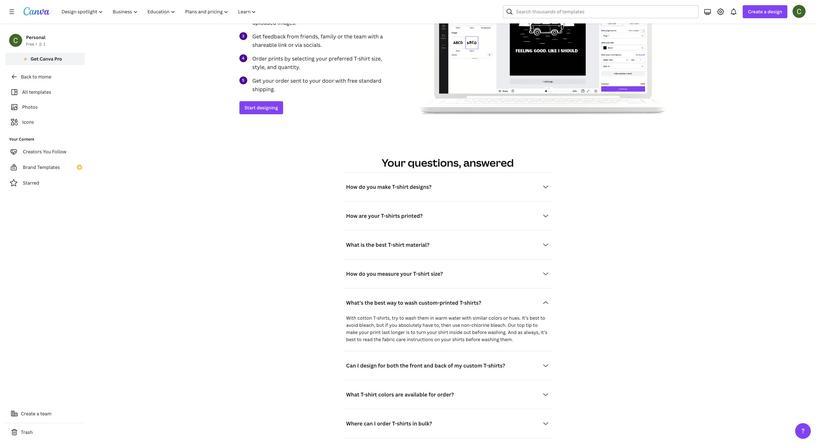 Task type: locate. For each thing, give the bounding box(es) containing it.
for left order?
[[429, 391, 436, 398]]

design for a
[[768, 8, 782, 15]]

create inside button
[[21, 411, 35, 417]]

i right ​​can
[[357, 362, 359, 369]]

custom
[[463, 362, 482, 369]]

but
[[376, 322, 384, 328]]

0 vertical spatial team
[[354, 33, 367, 40]]

0 horizontal spatial shirts?
[[464, 299, 481, 307]]

order left sent
[[275, 77, 289, 84]]

shirts? up "similar"
[[464, 299, 481, 307]]

Search search field
[[516, 6, 694, 18]]

designing
[[257, 105, 278, 111]]

start
[[245, 105, 256, 111]]

or inside the 'with cotton t-shirts, try to wash them in warm water with similar colors or hues. it's best to avoid bleach, but if you absolutely have to, then use non-chlorine bleach. our top tip to make your print last longer is to turn your shirt inside out before washing. and as always, it's best to read the fabric care instructions on your shirts before washing them.'
[[503, 315, 508, 321]]

or left via
[[288, 41, 294, 48]]

last
[[382, 329, 390, 336]]

order inside dropdown button
[[377, 420, 391, 427]]

1 vertical spatial is
[[406, 329, 410, 336]]

it's
[[541, 329, 547, 336]]

0 vertical spatial create
[[748, 8, 763, 15]]

1 horizontal spatial for
[[429, 391, 436, 398]]

t- up but
[[373, 315, 377, 321]]

1 vertical spatial and
[[424, 362, 433, 369]]

1 vertical spatial your
[[382, 156, 406, 170]]

shirts down inside
[[452, 337, 465, 343]]

to right sent
[[303, 77, 308, 84]]

team
[[354, 33, 367, 40], [40, 411, 51, 417]]

bleach.
[[491, 322, 507, 328]]

1 horizontal spatial design
[[360, 362, 377, 369]]

to inside what's the best way to wash custom-printed t-shirts? dropdown button
[[398, 299, 403, 307]]

0 horizontal spatial your
[[9, 137, 18, 142]]

t-
[[354, 55, 359, 62], [392, 183, 397, 191], [381, 212, 386, 220], [388, 241, 393, 249], [413, 270, 418, 278], [460, 299, 464, 307], [373, 315, 377, 321], [484, 362, 488, 369], [361, 391, 365, 398], [392, 420, 397, 427]]

and
[[267, 63, 277, 71], [424, 362, 433, 369]]

before down out in the bottom right of the page
[[466, 337, 480, 343]]

1 horizontal spatial a
[[380, 33, 383, 40]]

our
[[508, 322, 516, 328]]

1 vertical spatial in
[[412, 420, 417, 427]]

0 horizontal spatial design
[[293, 11, 309, 18]]

out
[[464, 329, 471, 336]]

a inside the create a team button
[[37, 411, 39, 417]]

free
[[26, 41, 34, 47]]

and inside ​​can i design for both the front and back of my custom t-shirts? dropdown button
[[424, 362, 433, 369]]

1 horizontal spatial make
[[377, 183, 391, 191]]

1 horizontal spatial i
[[374, 420, 376, 427]]

your down bleach,
[[359, 329, 369, 336]]

how do you measure your t-shirt size? button
[[344, 267, 552, 280]]

order inside get your order sent to your door with free standard shipping.
[[275, 77, 289, 84]]

your left the content
[[9, 137, 18, 142]]

2 vertical spatial how
[[346, 270, 358, 278]]

1 vertical spatial order
[[377, 420, 391, 427]]

graphics,
[[323, 11, 345, 18]]

style,
[[252, 63, 266, 71]]

trash link
[[5, 426, 85, 439]]

None search field
[[503, 5, 699, 18]]

1 how from the top
[[346, 183, 358, 191]]

create inside dropdown button
[[748, 8, 763, 15]]

the right family
[[344, 33, 353, 40]]

is
[[361, 241, 365, 249], [406, 329, 410, 336]]

2 do from the top
[[359, 270, 365, 278]]

2 vertical spatial shirts
[[397, 420, 411, 427]]

get inside get feedback from friends, family or the team with a shareable link or via socials.
[[252, 33, 261, 40]]

t- up the can
[[361, 391, 365, 398]]

how for how do you make t-shirt designs?
[[346, 183, 358, 191]]

shirts
[[386, 212, 400, 220], [452, 337, 465, 343], [397, 420, 411, 427]]

0 vertical spatial make
[[377, 183, 391, 191]]

1 vertical spatial a
[[380, 33, 383, 40]]

get inside get your order sent to your door with free standard shipping.
[[252, 77, 261, 84]]

with
[[346, 315, 356, 321]]

best
[[376, 241, 387, 249], [374, 299, 386, 307], [530, 315, 539, 321], [346, 337, 356, 343]]

them
[[418, 315, 429, 321]]

0 horizontal spatial order
[[275, 77, 289, 84]]

best inside dropdown button
[[376, 241, 387, 249]]

2 vertical spatial you
[[389, 322, 397, 328]]

i right the can
[[374, 420, 376, 427]]

canva
[[40, 56, 53, 62]]

christina overa image
[[793, 5, 806, 18]]

uploaded
[[252, 19, 276, 26]]

icons
[[22, 119, 34, 125]]

what t-shirt colors are available for order?
[[346, 391, 454, 398]]

to right way on the bottom
[[398, 299, 403, 307]]

your up what is the best t-shirt material?
[[368, 212, 380, 220]]

and
[[508, 329, 517, 336]]

0 horizontal spatial in
[[412, 420, 417, 427]]

starred link
[[5, 177, 85, 190]]

0 horizontal spatial and
[[267, 63, 277, 71]]

design inside customize your design with graphics, text or your own uploaded images.
[[293, 11, 309, 18]]

top
[[517, 322, 525, 328]]

1 horizontal spatial order
[[377, 420, 391, 427]]

1 horizontal spatial team
[[354, 33, 367, 40]]

get left 'canva'
[[31, 56, 38, 62]]

0 horizontal spatial is
[[361, 241, 365, 249]]

t- left size? on the right bottom of page
[[413, 270, 418, 278]]

2 horizontal spatial a
[[764, 8, 767, 15]]

0 horizontal spatial colors
[[378, 391, 394, 398]]

start designing
[[245, 105, 278, 111]]

2 vertical spatial get
[[252, 77, 261, 84]]

my
[[454, 362, 462, 369]]

to down the absolutely
[[411, 329, 415, 336]]

1 do from the top
[[359, 183, 365, 191]]

printed
[[440, 299, 458, 307]]

1 vertical spatial colors
[[378, 391, 394, 398]]

0 vertical spatial in
[[430, 315, 434, 321]]

0 horizontal spatial create
[[21, 411, 35, 417]]

0 vertical spatial shirts
[[386, 212, 400, 220]]

shareable
[[252, 41, 277, 48]]

1 horizontal spatial in
[[430, 315, 434, 321]]

cotton
[[357, 315, 372, 321]]

how for how are your t-shirts printed?
[[346, 212, 358, 220]]

avoid
[[346, 322, 358, 328]]

0 vertical spatial how
[[346, 183, 358, 191]]

team down text
[[354, 33, 367, 40]]

with inside customize your design with graphics, text or your own uploaded images.
[[310, 11, 321, 18]]

best up tip
[[530, 315, 539, 321]]

where
[[346, 420, 363, 427]]

design up images.
[[293, 11, 309, 18]]

how do you make t-shirt designs? button
[[344, 180, 552, 193]]

to right tip
[[533, 322, 538, 328]]

pro
[[54, 56, 62, 62]]

team inside get feedback from friends, family or the team with a shareable link or via socials.
[[354, 33, 367, 40]]

before
[[472, 329, 487, 336], [466, 337, 480, 343]]

0 vertical spatial a
[[764, 8, 767, 15]]

how for how do you measure your t-shirt size?
[[346, 270, 358, 278]]

what
[[346, 241, 359, 249], [346, 391, 359, 398]]

where can i order t-shirts in bulk? button
[[344, 417, 552, 430]]

with inside get feedback from friends, family or the team with a shareable link or via socials.
[[368, 33, 379, 40]]

absolutely
[[399, 322, 422, 328]]

0 vertical spatial order
[[275, 77, 289, 84]]

do for make
[[359, 183, 365, 191]]

size,
[[371, 55, 382, 62]]

t- left material?
[[388, 241, 393, 249]]

is inside dropdown button
[[361, 241, 365, 249]]

order
[[275, 77, 289, 84], [377, 420, 391, 427]]

shirt left size,
[[359, 55, 370, 62]]

2 how from the top
[[346, 212, 358, 220]]

your
[[9, 137, 18, 142], [382, 156, 406, 170]]

or left the hues.
[[503, 315, 508, 321]]

or right text
[[358, 11, 363, 18]]

shirts? right the custom
[[488, 362, 505, 369]]

make down avoid
[[346, 329, 358, 336]]

to right try
[[399, 315, 404, 321]]

0 horizontal spatial a
[[37, 411, 39, 417]]

1 vertical spatial how
[[346, 212, 358, 220]]

get up the shareable
[[252, 33, 261, 40]]

colors up bleach.
[[489, 315, 502, 321]]

to right back
[[32, 74, 37, 80]]

0 vertical spatial get
[[252, 33, 261, 40]]

how do you make t-shirt designs?
[[346, 183, 432, 191]]

your up images.
[[280, 11, 291, 18]]

2 horizontal spatial design
[[768, 8, 782, 15]]

0 horizontal spatial team
[[40, 411, 51, 417]]

0 vertical spatial colors
[[489, 315, 502, 321]]

get
[[252, 33, 261, 40], [31, 56, 38, 62], [252, 77, 261, 84]]

0 horizontal spatial i
[[357, 362, 359, 369]]

1 horizontal spatial create
[[748, 8, 763, 15]]

1 what from the top
[[346, 241, 359, 249]]

what inside dropdown button
[[346, 391, 359, 398]]

before down chlorine
[[472, 329, 487, 336]]

order right the can
[[377, 420, 391, 427]]

your up the shipping.
[[263, 77, 274, 84]]

1 horizontal spatial are
[[395, 391, 403, 398]]

with cotton t-shirts, try to wash them in warm water with similar colors or hues. it's best to avoid bleach, but if you absolutely have to, then use non-chlorine bleach. our top tip to make your print last longer is to turn your shirt inside out before washing. and as always, it's best to read the fabric care instructions on your shirts before washing them.
[[346, 315, 547, 343]]

0 vertical spatial you
[[367, 183, 376, 191]]

1 vertical spatial i
[[374, 420, 376, 427]]

the down print
[[374, 337, 381, 343]]

1 vertical spatial get
[[31, 56, 38, 62]]

what inside dropdown button
[[346, 241, 359, 249]]

create for create a team
[[21, 411, 35, 417]]

the down how are your t-shirts printed?
[[366, 241, 374, 249]]

print
[[370, 329, 381, 336]]

shirts left "bulk?"
[[397, 420, 411, 427]]

make up how are your t-shirts printed?
[[377, 183, 391, 191]]

or
[[358, 11, 363, 18], [338, 33, 343, 40], [288, 41, 294, 48], [503, 315, 508, 321]]

custom-
[[419, 299, 440, 307]]

wash inside the 'with cotton t-shirts, try to wash them in warm water with similar colors or hues. it's best to avoid bleach, but if you absolutely have to, then use non-chlorine bleach. our top tip to make your print last longer is to turn your shirt inside out before washing. and as always, it's best to read the fabric care instructions on your shirts before washing them.'
[[405, 315, 416, 321]]

in up have
[[430, 315, 434, 321]]

t- inside dropdown button
[[388, 241, 393, 249]]

can
[[364, 420, 373, 427]]

with up non-
[[462, 315, 472, 321]]

best left way on the bottom
[[374, 299, 386, 307]]

1 vertical spatial you
[[367, 270, 376, 278]]

and left back
[[424, 362, 433, 369]]

you inside the 'with cotton t-shirts, try to wash them in warm water with similar colors or hues. it's best to avoid bleach, but if you absolutely have to, then use non-chlorine bleach. our top tip to make your print last longer is to turn your shirt inside out before washing. and as always, it's best to read the fabric care instructions on your shirts before washing them.'
[[389, 322, 397, 328]]

you for measure
[[367, 270, 376, 278]]

your down socials.
[[316, 55, 327, 62]]

water
[[449, 315, 461, 321]]

your inside order prints by selecting your preferred t-shirt size, style, and quantity.
[[316, 55, 327, 62]]

shirt down then
[[438, 329, 448, 336]]

them.
[[500, 337, 513, 343]]

to
[[32, 74, 37, 80], [303, 77, 308, 84], [398, 299, 403, 307], [399, 315, 404, 321], [541, 315, 545, 321], [533, 322, 538, 328], [411, 329, 415, 336], [357, 337, 362, 343]]

0 vertical spatial are
[[359, 212, 367, 220]]

for left the both
[[378, 362, 386, 369]]

design right ​​can
[[360, 362, 377, 369]]

0 horizontal spatial make
[[346, 329, 358, 336]]

back
[[435, 362, 447, 369]]

best down avoid
[[346, 337, 356, 343]]

you right if
[[389, 322, 397, 328]]

1 vertical spatial are
[[395, 391, 403, 398]]

design left christina overa image
[[768, 8, 782, 15]]

0 vertical spatial shirts?
[[464, 299, 481, 307]]

1 vertical spatial create
[[21, 411, 35, 417]]

are
[[359, 212, 367, 220], [395, 391, 403, 398]]

t- right preferred
[[354, 55, 359, 62]]

with up size,
[[368, 33, 379, 40]]

0 vertical spatial what
[[346, 241, 359, 249]]

1 horizontal spatial and
[[424, 362, 433, 369]]

get up the shipping.
[[252, 77, 261, 84]]

with left graphics,
[[310, 11, 321, 18]]

if
[[385, 322, 388, 328]]

customize your design with graphics, text or your own uploaded images.
[[252, 11, 388, 26]]

in inside the 'with cotton t-shirts, try to wash them in warm water with similar colors or hues. it's best to avoid bleach, but if you absolutely have to, then use non-chlorine bleach. our top tip to make your print last longer is to turn your shirt inside out before washing. and as always, it's best to read the fabric care instructions on your shirts before washing them.'
[[430, 315, 434, 321]]

0 vertical spatial your
[[9, 137, 18, 142]]

•
[[36, 41, 37, 47]]

and inside order prints by selecting your preferred t-shirt size, style, and quantity.
[[267, 63, 277, 71]]

1 vertical spatial team
[[40, 411, 51, 417]]

1 vertical spatial what
[[346, 391, 359, 398]]

from
[[287, 33, 299, 40]]

1 vertical spatial shirts
[[452, 337, 465, 343]]

1 horizontal spatial your
[[382, 156, 406, 170]]

your up how do you make t-shirt designs?
[[382, 156, 406, 170]]

2 vertical spatial a
[[37, 411, 39, 417]]

templates
[[37, 164, 60, 170]]

the inside the 'with cotton t-shirts, try to wash them in warm water with similar colors or hues. it's best to avoid bleach, but if you absolutely have to, then use non-chlorine bleach. our top tip to make your print last longer is to turn your shirt inside out before washing. and as always, it's best to read the fabric care instructions on your shirts before washing them.'
[[374, 337, 381, 343]]

top level navigation element
[[57, 5, 262, 18]]

0 vertical spatial for
[[378, 362, 386, 369]]

with left free
[[335, 77, 346, 84]]

colors up where can i order t-shirts in bulk?
[[378, 391, 394, 398]]

0 vertical spatial wash
[[405, 299, 417, 307]]

wash up the absolutely
[[405, 315, 416, 321]]

0 vertical spatial and
[[267, 63, 277, 71]]

shirt inside the 'with cotton t-shirts, try to wash them in warm water with similar colors or hues. it's best to avoid bleach, but if you absolutely have to, then use non-chlorine bleach. our top tip to make your print last longer is to turn your shirt inside out before washing. and as always, it's best to read the fabric care instructions on your shirts before washing them.'
[[438, 329, 448, 336]]

size?
[[431, 270, 443, 278]]

1 horizontal spatial colors
[[489, 315, 502, 321]]

0 horizontal spatial for
[[378, 362, 386, 369]]

material?
[[406, 241, 429, 249]]

wash left custom-
[[405, 299, 417, 307]]

and down prints
[[267, 63, 277, 71]]

shirts left printed?
[[386, 212, 400, 220]]

0 vertical spatial do
[[359, 183, 365, 191]]

3 how from the top
[[346, 270, 358, 278]]

design for your
[[293, 11, 309, 18]]

1 vertical spatial do
[[359, 270, 365, 278]]

1 vertical spatial shirts?
[[488, 362, 505, 369]]

your for your content
[[9, 137, 18, 142]]

0 vertical spatial is
[[361, 241, 365, 249]]

t- inside the 'with cotton t-shirts, try to wash them in warm water with similar colors or hues. it's best to avoid bleach, but if you absolutely have to, then use non-chlorine bleach. our top tip to make your print last longer is to turn your shirt inside out before washing. and as always, it's best to read the fabric care instructions on your shirts before washing them.'
[[373, 315, 377, 321]]

with
[[310, 11, 321, 18], [368, 33, 379, 40], [335, 77, 346, 84], [462, 315, 472, 321]]

your
[[280, 11, 291, 18], [364, 11, 376, 18], [316, 55, 327, 62], [263, 77, 274, 84], [309, 77, 321, 84], [368, 212, 380, 220], [400, 270, 412, 278], [359, 329, 369, 336], [427, 329, 437, 336], [441, 337, 451, 343]]

your left own
[[364, 11, 376, 18]]

get inside button
[[31, 56, 38, 62]]

it's
[[522, 315, 529, 321]]

shirts inside the 'with cotton t-shirts, try to wash them in warm water with similar colors or hues. it's best to avoid bleach, but if you absolutely have to, then use non-chlorine bleach. our top tip to make your print last longer is to turn your shirt inside out before washing. and as always, it's best to read the fabric care instructions on your shirts before washing them.'
[[452, 337, 465, 343]]

designs?
[[410, 183, 432, 191]]

2 what from the top
[[346, 391, 359, 398]]

you up how are your t-shirts printed?
[[367, 183, 376, 191]]

1 vertical spatial wash
[[405, 315, 416, 321]]

measure
[[377, 270, 399, 278]]

creators you follow
[[23, 149, 66, 155]]

your down have
[[427, 329, 437, 336]]

1 horizontal spatial is
[[406, 329, 410, 336]]

0 vertical spatial i
[[357, 362, 359, 369]]

a inside get feedback from friends, family or the team with a shareable link or via socials.
[[380, 33, 383, 40]]

best down how are your t-shirts printed?
[[376, 241, 387, 249]]

team up trash link at the left bottom of the page
[[40, 411, 51, 417]]

shirt left material?
[[393, 241, 405, 249]]

1 vertical spatial make
[[346, 329, 358, 336]]

a inside create a design dropdown button
[[764, 8, 767, 15]]

the right what's
[[365, 299, 373, 307]]

t- left printed?
[[381, 212, 386, 220]]

create a team
[[21, 411, 51, 417]]

shirt inside dropdown button
[[393, 241, 405, 249]]

in left "bulk?"
[[412, 420, 417, 427]]

you left measure
[[367, 270, 376, 278]]



Task type: vqa. For each thing, say whether or not it's contained in the screenshot.
LIST
no



Task type: describe. For each thing, give the bounding box(es) containing it.
back to home
[[21, 74, 51, 80]]

to left read
[[357, 337, 362, 343]]

what's the best way to wash custom-printed t-shirts?
[[346, 299, 481, 307]]

where can i order t-shirts in bulk?
[[346, 420, 432, 427]]

a for design
[[764, 8, 767, 15]]

how do you measure your t-shirt size?
[[346, 270, 443, 278]]

brand templates
[[23, 164, 60, 170]]

get for get canva pro
[[31, 56, 38, 62]]

try
[[392, 315, 398, 321]]

make inside the 'with cotton t-shirts, try to wash them in warm water with similar colors or hues. it's best to avoid bleach, but if you absolutely have to, then use non-chlorine bleach. our top tip to make your print last longer is to turn your shirt inside out before washing. and as always, it's best to read the fabric care instructions on your shirts before washing them.'
[[346, 329, 358, 336]]

you
[[43, 149, 51, 155]]

instructions
[[407, 337, 433, 343]]

order
[[252, 55, 267, 62]]

best inside dropdown button
[[374, 299, 386, 307]]

create for create a design
[[748, 8, 763, 15]]

photos
[[22, 104, 38, 110]]

similar
[[473, 315, 487, 321]]

sent
[[291, 77, 301, 84]]

shirt inside order prints by selecting your preferred t-shirt size, style, and quantity.
[[359, 55, 370, 62]]

1 vertical spatial before
[[466, 337, 480, 343]]

1 horizontal spatial shirts?
[[488, 362, 505, 369]]

preferred
[[329, 55, 353, 62]]

or inside customize your design with graphics, text or your own uploaded images.
[[358, 11, 363, 18]]

t- right printed
[[460, 299, 464, 307]]

or right family
[[338, 33, 343, 40]]

use
[[452, 322, 460, 328]]

back
[[21, 74, 31, 80]]

customize
[[252, 11, 279, 18]]

inside
[[449, 329, 463, 336]]

order?
[[437, 391, 454, 398]]

your left door
[[309, 77, 321, 84]]

all templates
[[22, 89, 51, 95]]

is inside the 'with cotton t-shirts, try to wash them in warm water with similar colors or hues. it's best to avoid bleach, but if you absolutely have to, then use non-chlorine bleach. our top tip to make your print last longer is to turn your shirt inside out before washing. and as always, it's best to read the fabric care instructions on your shirts before washing them.'
[[406, 329, 410, 336]]

creators you follow link
[[5, 145, 85, 158]]

0 vertical spatial before
[[472, 329, 487, 336]]

shirt up the can
[[365, 391, 377, 398]]

answered
[[463, 156, 514, 170]]

friends,
[[300, 33, 319, 40]]

get canva pro button
[[5, 53, 85, 65]]

on
[[434, 337, 440, 343]]

both
[[387, 362, 399, 369]]

your content
[[9, 137, 34, 142]]

non-
[[461, 322, 472, 328]]

family
[[321, 33, 336, 40]]

the inside get feedback from friends, family or the team with a shareable link or via socials.
[[344, 33, 353, 40]]

read
[[363, 337, 373, 343]]

a for team
[[37, 411, 39, 417]]

feedback
[[263, 33, 286, 40]]

what for what is the best t-shirt material?
[[346, 241, 359, 249]]

design for i
[[360, 362, 377, 369]]

t- right the can
[[392, 420, 397, 427]]

brand templates link
[[5, 161, 85, 174]]

get for get feedback from friends, family or the team with a shareable link or via socials.
[[252, 33, 261, 40]]

get feedback from friends, family or the team with a shareable link or via socials.
[[252, 33, 383, 48]]

care
[[396, 337, 406, 343]]

with inside the 'with cotton t-shirts, try to wash them in warm water with similar colors or hues. it's best to avoid bleach, but if you absolutely have to, then use non-chlorine bleach. our top tip to make your print last longer is to turn your shirt inside out before washing. and as always, it's best to read the fabric care instructions on your shirts before washing them.'
[[462, 315, 472, 321]]

to inside back to home link
[[32, 74, 37, 80]]

available
[[405, 391, 427, 398]]

shirt left size? on the right bottom of page
[[418, 270, 430, 278]]

starred
[[23, 180, 39, 186]]

order prints by selecting your preferred t-shirt size, style, and quantity.
[[252, 55, 382, 71]]

t- left designs?
[[392, 183, 397, 191]]

warm
[[435, 315, 447, 321]]

​​can i design for both the front and back of my custom t-shirts? button
[[344, 359, 552, 372]]

your right on on the right
[[441, 337, 451, 343]]

socials.
[[303, 41, 322, 48]]

all
[[22, 89, 28, 95]]

what is the best t-shirt material? button
[[344, 238, 552, 251]]

tip
[[526, 322, 532, 328]]

content
[[19, 137, 34, 142]]

door
[[322, 77, 334, 84]]

colors inside the 'with cotton t-shirts, try to wash them in warm water with similar colors or hues. it's best to avoid bleach, but if you absolutely have to, then use non-chlorine bleach. our top tip to make your print last longer is to turn your shirt inside out before washing. and as always, it's best to read the fabric care instructions on your shirts before washing them.'
[[489, 315, 502, 321]]

get your order sent to your door with free standard shipping.
[[252, 77, 381, 93]]

colors inside dropdown button
[[378, 391, 394, 398]]

create a team button
[[5, 408, 85, 421]]

icons link
[[9, 116, 81, 128]]

link
[[278, 41, 287, 48]]

brand
[[23, 164, 36, 170]]

own
[[377, 11, 388, 18]]

how are your t-shirts printed?
[[346, 212, 423, 220]]

what's
[[346, 299, 363, 307]]

always,
[[524, 329, 540, 336]]

1 vertical spatial for
[[429, 391, 436, 398]]

hues.
[[509, 315, 521, 321]]

​​can
[[346, 362, 356, 369]]

as
[[518, 329, 523, 336]]

get for get your order sent to your door with free standard shipping.
[[252, 77, 261, 84]]

free
[[347, 77, 358, 84]]

wash inside dropdown button
[[405, 299, 417, 307]]

front
[[410, 362, 423, 369]]

your right measure
[[400, 270, 412, 278]]

how to design and order custom t-shirts image
[[419, 0, 667, 114]]

your for your questions, answered
[[382, 156, 406, 170]]

standard
[[359, 77, 381, 84]]

1
[[43, 41, 45, 47]]

how are your t-shirts printed? button
[[344, 209, 552, 222]]

what for what t-shirt colors are available for order?
[[346, 391, 359, 398]]

trash
[[21, 429, 33, 436]]

follow
[[52, 149, 66, 155]]

shirts inside how are your t-shirts printed? dropdown button
[[386, 212, 400, 220]]

do for measure
[[359, 270, 365, 278]]

shirts,
[[377, 315, 391, 321]]

longer
[[391, 329, 405, 336]]

chlorine
[[472, 322, 490, 328]]

make inside dropdown button
[[377, 183, 391, 191]]

bleach,
[[359, 322, 375, 328]]

photos link
[[9, 101, 81, 113]]

t- inside order prints by selecting your preferred t-shirt size, style, and quantity.
[[354, 55, 359, 62]]

shirt left designs?
[[397, 183, 409, 191]]

what is the best t-shirt material?
[[346, 241, 429, 249]]

to up it's on the bottom
[[541, 315, 545, 321]]

t- right the custom
[[484, 362, 488, 369]]

bulk?
[[418, 420, 432, 427]]

to,
[[434, 322, 440, 328]]

prints
[[268, 55, 283, 62]]

shirts inside where can i order t-shirts in bulk? dropdown button
[[397, 420, 411, 427]]

with inside get your order sent to your door with free standard shipping.
[[335, 77, 346, 84]]

washing
[[481, 337, 499, 343]]

0 horizontal spatial are
[[359, 212, 367, 220]]

way
[[387, 299, 397, 307]]

team inside button
[[40, 411, 51, 417]]

text
[[347, 11, 356, 18]]

then
[[441, 322, 451, 328]]

what's the best way to wash custom-printed t-shirts? button
[[344, 296, 552, 309]]

back to home link
[[5, 70, 85, 83]]

free •
[[26, 41, 37, 47]]

via
[[295, 41, 302, 48]]

the inside dropdown button
[[366, 241, 374, 249]]

all templates link
[[9, 86, 81, 98]]

the right the both
[[400, 362, 409, 369]]

in inside dropdown button
[[412, 420, 417, 427]]

to inside get your order sent to your door with free standard shipping.
[[303, 77, 308, 84]]

you for make
[[367, 183, 376, 191]]



